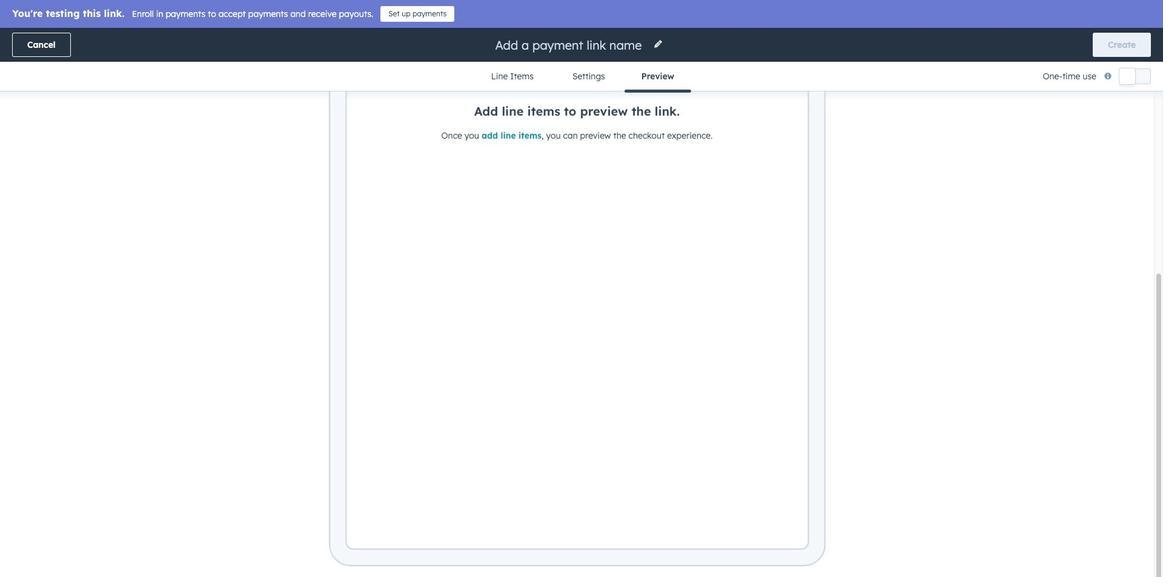 Task type: locate. For each thing, give the bounding box(es) containing it.
navigation
[[472, 62, 692, 92]]

dialog
[[0, 0, 1164, 578]]

alert
[[346, 0, 809, 143]]



Task type: vqa. For each thing, say whether or not it's contained in the screenshot.
'TIME'
no



Task type: describe. For each thing, give the bounding box(es) containing it.
Add a payment link name field
[[494, 37, 646, 53]]

navigation inside page section element
[[472, 62, 692, 92]]

page section element
[[0, 28, 1164, 92]]



